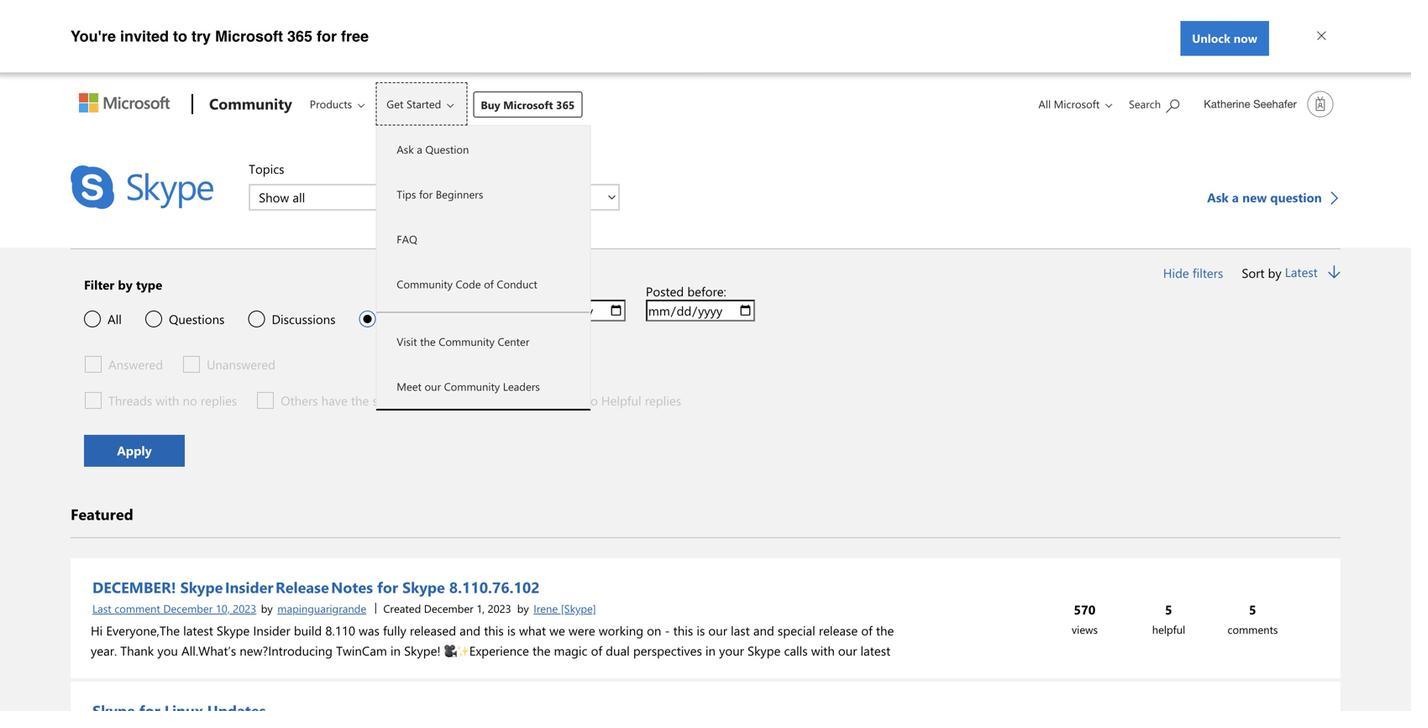 Task type: locate. For each thing, give the bounding box(es) containing it.
views
[[1072, 623, 1098, 637]]

community code of conduct
[[397, 277, 538, 292]]

ask left question
[[397, 142, 414, 157]]

our left last
[[709, 623, 728, 639]]

on up everyone
[[579, 663, 594, 680]]

365 left free
[[287, 28, 313, 45]]

1 horizontal spatial ask
[[1208, 189, 1229, 206]]

skype up created
[[403, 577, 445, 597]]

Posted after: date field
[[517, 300, 626, 322]]

microsoft for all microsoft
[[1054, 97, 1100, 111]]

questions for questions with no helpful replies
[[497, 392, 553, 409]]

in up 🚀🤳
[[706, 643, 716, 660]]

1 replies from the left
[[201, 392, 237, 409]]

5 inside 5 comments
[[1250, 602, 1257, 618]]

on left - at the bottom left of the page
[[647, 623, 662, 639]]

helpful
[[602, 392, 642, 409]]

a right add
[[245, 683, 251, 700]]

music
[[303, 663, 336, 680]]

replies
[[201, 392, 237, 409], [645, 392, 682, 409]]

ask a question
[[397, 142, 469, 157]]

1 vertical spatial all
[[108, 311, 122, 328]]

microsoft left search
[[1054, 97, 1100, 111]]

question right same
[[405, 392, 454, 409]]

0 horizontal spatial this
[[484, 623, 504, 639]]

started
[[407, 97, 441, 111]]

for left free
[[317, 28, 337, 45]]

by left the irene
[[517, 602, 529, 616]]

a inside "link"
[[417, 142, 423, 157]]

were
[[569, 623, 595, 639]]

with up integration: on the bottom of the page
[[812, 643, 835, 660]]

december up released
[[424, 602, 474, 616]]

1 horizontal spatial twincam
[[336, 643, 387, 660]]

questions
[[169, 311, 225, 328], [497, 392, 553, 409]]

1 horizontal spatial with
[[557, 392, 580, 409]]

your down use
[[861, 683, 886, 700]]

questions up unanswered
[[169, 311, 225, 328]]

0 horizontal spatial no
[[183, 392, 197, 409]]

5 helpful
[[1153, 602, 1186, 637]]

1 horizontal spatial question
[[1271, 189, 1322, 206]]

our right meet
[[425, 379, 441, 394]]

1 in from the left
[[391, 643, 401, 660]]

working
[[599, 623, 644, 639]]

1 vertical spatial ask
[[1208, 189, 1229, 206]]

for right tips
[[419, 187, 433, 202]]

2 vertical spatial skype
[[748, 643, 781, 660]]

microsoft for buy microsoft 365
[[503, 97, 553, 112]]

microsoft inside all microsoft dropdown button
[[1054, 97, 1100, 111]]

question
[[1271, 189, 1322, 206], [405, 392, 454, 409]]

2 5 from the left
[[1250, 602, 1257, 618]]

posted for posted after:
[[517, 283, 555, 300]]

with right "threads"
[[156, 392, 179, 409]]

comment
[[114, 602, 160, 616]]

0 vertical spatial on
[[647, 623, 662, 639]]

get started button
[[376, 82, 467, 126]]

community inside visit the community center link
[[439, 334, 495, 349]]

our down release
[[839, 643, 857, 660]]

posted after:
[[517, 283, 587, 300]]

1 horizontal spatial microsoft
[[503, 97, 553, 112]]

1 vertical spatial to
[[205, 683, 217, 700]]

skype
[[403, 577, 445, 597], [217, 623, 250, 639], [748, 643, 781, 660]]

conversation
[[479, 683, 550, 700]]

question right new
[[1271, 189, 1322, 206]]

all for all
[[108, 311, 122, 328]]

0 horizontal spatial our
[[425, 379, 441, 394]]

mobile down the 'dual'
[[597, 663, 635, 680]]

0 horizontal spatial 5
[[1166, 602, 1173, 618]]

posted left before:
[[646, 283, 684, 300]]

1 vertical spatial question
[[405, 392, 454, 409]]

latest up use
[[861, 643, 891, 660]]

1 vertical spatial skype
[[217, 623, 250, 639]]

0 horizontal spatial posted
[[517, 283, 555, 300]]

0 horizontal spatial questions
[[169, 311, 225, 328]]

off
[[842, 683, 857, 700]]

2 posted from the left
[[646, 283, 684, 300]]

the
[[420, 334, 436, 349], [351, 392, 369, 409], [876, 623, 894, 639], [533, 643, 551, 660], [457, 683, 475, 700]]

replies right helpful
[[645, 392, 682, 409]]

december left 10,
[[163, 602, 213, 616]]

this right - at the bottom left of the page
[[674, 623, 693, 639]]

0 vertical spatial 365
[[287, 28, 313, 45]]

2 horizontal spatial microsoft
[[1054, 97, 1100, 111]]

add
[[220, 683, 241, 700]]

a left new
[[1233, 189, 1239, 206]]

0 horizontal spatial to
[[173, 28, 187, 45]]

this up 🎥✨experience
[[484, 623, 504, 639]]

0 horizontal spatial twincam
[[91, 663, 142, 680]]

1 vertical spatial on
[[579, 663, 594, 680]]

1 5 from the left
[[1166, 602, 1173, 618]]

0 vertical spatial ask
[[397, 142, 414, 157]]

2 vertical spatial a
[[245, 683, 251, 700]]

is left what
[[507, 623, 516, 639]]

threads with no replies
[[108, 392, 237, 409]]

0 horizontal spatial mobile
[[119, 683, 158, 700]]

2 december from the left
[[424, 602, 474, 616]]

no right "threads"
[[183, 392, 197, 409]]

menu containing ask a question
[[376, 125, 591, 411]]

apply button
[[84, 435, 185, 467]]

ask inside ask a question "link"
[[397, 142, 414, 157]]

magic
[[554, 643, 588, 660]]

visit
[[397, 334, 417, 349]]

the right have
[[351, 392, 369, 409]]

the down what
[[533, 643, 551, 660]]

show
[[808, 683, 839, 700]]

1,
[[477, 602, 485, 616]]

posted left "after:"
[[517, 283, 555, 300]]

same
[[373, 392, 402, 409]]

1 posted from the left
[[517, 283, 555, 300]]

365 right buy
[[556, 97, 575, 112]]

0 vertical spatial latest
[[183, 623, 213, 639]]

code
[[456, 277, 481, 292]]

view
[[722, 683, 749, 700]]

0 vertical spatial a
[[417, 142, 423, 157]]

1 horizontal spatial replies
[[645, 392, 682, 409]]

0 horizontal spatial a
[[245, 683, 251, 700]]

community
[[209, 93, 292, 113], [397, 277, 453, 292], [439, 334, 495, 349], [444, 379, 500, 394]]

faq
[[397, 232, 417, 247]]

brilliance:
[[752, 683, 805, 700]]

1 horizontal spatial latest
[[861, 643, 891, 660]]

1 vertical spatial questions
[[497, 392, 553, 409]]

year.
[[91, 643, 117, 660]]

all inside dropdown button
[[1039, 97, 1051, 111]]

december! skype insider release notes for skype 8.110.76.102 link
[[91, 576, 542, 599]]

a for new
[[1233, 189, 1239, 206]]

0 vertical spatial questions
[[169, 311, 225, 328]]

0 horizontal spatial replies
[[201, 392, 237, 409]]

of right code
[[484, 277, 494, 292]]

8.110.76.102
[[449, 577, 540, 597]]

skype down 10,
[[217, 623, 250, 639]]

to left the try
[[173, 28, 187, 45]]

0 horizontal spatial december
[[163, 602, 213, 616]]

everyone,the
[[106, 623, 180, 639]]

1 horizontal spatial and
[[639, 663, 660, 680]]

and
[[460, 623, 481, 639], [754, 623, 775, 639], [639, 663, 660, 680]]

1 horizontal spatial mobile
[[597, 663, 635, 680]]

5 up "helpful"
[[1166, 602, 1173, 618]]

0 horizontal spatial in
[[391, 643, 401, 660]]

1 horizontal spatial a
[[417, 142, 423, 157]]

0 horizontal spatial latest
[[183, 623, 213, 639]]

katherine seehafer
[[1204, 97, 1297, 110]]

posted
[[517, 283, 555, 300], [646, 283, 684, 300]]

tips for beginners
[[397, 187, 483, 202]]

before:
[[688, 283, 727, 300]]

for down world
[[553, 683, 569, 700]]

community up topics
[[209, 93, 292, 113]]

build
[[294, 623, 322, 639]]

a inside december! skype insider release notes for skype 8.110.76.102 last comment december 10, 2023 by mapinguarigrande | created december 1, 2023              by irene [skype] hi everyone,the latest skype insider build 8.110 was fully released and this is what we were working on - this is our last and special release of the year. thank you all.what's new?introducing twincam in skype! 🎥✨experience the magic of dual perspectives in your skype calls with our latest twincam feature. perfect for tutorials, music lessons, or just sharing more of your world on mobile and desktop! 🚀🤳 seamless integration: use your mobile camera to add a dynamic secondary view, enhancing the conversation for everyone involved.🎹 dual-view brilliance: show off your
[[245, 683, 251, 700]]

microsoft right buy
[[503, 97, 553, 112]]

5 inside 5 helpful
[[1166, 602, 1173, 618]]

with for questions
[[557, 392, 580, 409]]

to left add
[[205, 683, 217, 700]]

and down 1,
[[460, 623, 481, 639]]

with
[[156, 392, 179, 409], [557, 392, 580, 409], [812, 643, 835, 660]]

skype image
[[71, 166, 213, 209]]

1 vertical spatial our
[[709, 623, 728, 639]]

2 no from the left
[[584, 392, 598, 409]]

search button
[[1120, 82, 1189, 124]]

is right - at the bottom left of the page
[[697, 623, 705, 639]]

1 no from the left
[[183, 392, 197, 409]]

new?introducing
[[240, 643, 333, 660]]

1 horizontal spatial posted
[[646, 283, 684, 300]]

was
[[359, 623, 380, 639]]

latest up all.what's
[[183, 623, 213, 639]]

microsoft inside buy microsoft 365 link
[[503, 97, 553, 112]]

and right last
[[754, 623, 775, 639]]

0 vertical spatial our
[[425, 379, 441, 394]]

1 horizontal spatial questions
[[497, 392, 553, 409]]

replies down unanswered
[[201, 392, 237, 409]]

no for helpful
[[584, 392, 598, 409]]

featured
[[71, 504, 133, 524]]

no for replies
[[183, 392, 197, 409]]

microsoft right the try
[[215, 28, 283, 45]]

new
[[1243, 189, 1267, 206]]

community up forum articles
[[397, 277, 453, 292]]

of inside "menu"
[[484, 277, 494, 292]]

type
[[136, 276, 162, 293]]

menu
[[376, 125, 591, 411]]

others
[[281, 392, 318, 409]]

posted before:
[[646, 283, 727, 300]]

1 vertical spatial 365
[[556, 97, 575, 112]]

skype insider release notes
[[180, 577, 373, 597]]

for inside tips for beginners link
[[419, 187, 433, 202]]

2 horizontal spatial a
[[1233, 189, 1239, 206]]

1 horizontal spatial to
[[205, 683, 217, 700]]

with right leaders
[[557, 392, 580, 409]]

of left the 'dual'
[[591, 643, 603, 660]]

2 horizontal spatial with
[[812, 643, 835, 660]]

dual-
[[692, 683, 722, 700]]

5 helpful element
[[1128, 600, 1212, 640]]

products
[[310, 97, 352, 111]]

1 is from the left
[[507, 623, 516, 639]]

microsoft
[[215, 28, 283, 45], [1054, 97, 1100, 111], [503, 97, 553, 112]]

1 horizontal spatial 5
[[1250, 602, 1257, 618]]

ask left new
[[1208, 189, 1229, 206]]

0 horizontal spatial skype
[[217, 623, 250, 639]]

with for threads
[[156, 392, 179, 409]]

on
[[647, 623, 662, 639], [579, 663, 594, 680]]

1 horizontal spatial december
[[424, 602, 474, 616]]

you
[[157, 643, 178, 660]]

0 horizontal spatial with
[[156, 392, 179, 409]]

1 vertical spatial a
[[1233, 189, 1239, 206]]

0 horizontal spatial ask
[[397, 142, 414, 157]]

by right sort
[[1269, 265, 1282, 281]]

1 horizontal spatial skype
[[403, 577, 445, 597]]

🎥✨experience
[[444, 643, 529, 660]]

and up involved.🎹
[[639, 663, 660, 680]]

0 horizontal spatial is
[[507, 623, 516, 639]]

in down fully
[[391, 643, 401, 660]]

2 horizontal spatial and
[[754, 623, 775, 639]]

the right visit
[[420, 334, 436, 349]]

2 vertical spatial our
[[839, 643, 857, 660]]

buy microsoft 365 link
[[473, 92, 583, 118]]

2 is from the left
[[697, 623, 705, 639]]

twincam up lessons,
[[336, 643, 387, 660]]

mobile down feature.
[[119, 683, 158, 700]]

ask inside ask a new question link
[[1208, 189, 1229, 206]]

ask
[[397, 142, 414, 157], [1208, 189, 1229, 206]]

0 vertical spatial to
[[173, 28, 187, 45]]

unlock now link
[[1181, 21, 1270, 56]]

is
[[507, 623, 516, 639], [697, 623, 705, 639]]

released
[[410, 623, 456, 639]]

a left question
[[417, 142, 423, 157]]

1 horizontal spatial is
[[697, 623, 705, 639]]

0 horizontal spatial on
[[579, 663, 594, 680]]

camera
[[161, 683, 201, 700]]

twincam down year.
[[91, 663, 142, 680]]

products button
[[299, 82, 378, 126]]

0 vertical spatial twincam
[[336, 643, 387, 660]]

0 vertical spatial all
[[1039, 97, 1051, 111]]

twincam
[[336, 643, 387, 660], [91, 663, 142, 680]]

community down "articles"
[[439, 334, 495, 349]]

5 up comments in the bottom of the page
[[1250, 602, 1257, 618]]

search
[[1129, 97, 1161, 111]]

1 horizontal spatial this
[[674, 623, 693, 639]]

skype up seamless
[[748, 643, 781, 660]]

questions down center
[[497, 392, 553, 409]]

1 horizontal spatial in
[[706, 643, 716, 660]]

seehafer
[[1254, 97, 1297, 110]]

to
[[173, 28, 187, 45], [205, 683, 217, 700]]

community down visit the community center
[[444, 379, 500, 394]]

tips for beginners link
[[377, 172, 590, 217]]

0 horizontal spatial question
[[405, 392, 454, 409]]

0 vertical spatial mobile
[[597, 663, 635, 680]]

1 horizontal spatial all
[[1039, 97, 1051, 111]]

0 horizontal spatial all
[[108, 311, 122, 328]]

latest
[[183, 623, 213, 639], [861, 643, 891, 660]]

no left helpful
[[584, 392, 598, 409]]

1 horizontal spatial no
[[584, 392, 598, 409]]

with inside december! skype insider release notes for skype 8.110.76.102 last comment december 10, 2023 by mapinguarigrande | created december 1, 2023              by irene [skype] hi everyone,the latest skype insider build 8.110 was fully released and this is what we were working on - this is our last and special release of the year. thank you all.what's new?introducing twincam in skype! 🎥✨experience the magic of dual perspectives in your skype calls with our latest twincam feature. perfect for tutorials, music lessons, or just sharing more of your world on mobile and desktop! 🚀🤳 seamless integration: use your mobile camera to add a dynamic secondary view, enhancing the conversation for everyone involved.🎹 dual-view brilliance: show off your
[[812, 643, 835, 660]]

to inside december! skype insider release notes for skype 8.110.76.102 last comment december 10, 2023 by mapinguarigrande | created december 1, 2023              by irene [skype] hi everyone,the latest skype insider build 8.110 was fully released and this is what we were working on - this is our last and special release of the year. thank you all.what's new?introducing twincam in skype! 🎥✨experience the magic of dual perspectives in your skype calls with our latest twincam feature. perfect for tutorials, music lessons, or just sharing more of your world on mobile and desktop! 🚀🤳 seamless integration: use your mobile camera to add a dynamic secondary view, enhancing the conversation for everyone involved.🎹 dual-view brilliance: show off your
[[205, 683, 217, 700]]

now
[[1234, 30, 1258, 46]]

meet our community leaders
[[397, 379, 540, 394]]

8.110
[[325, 623, 355, 639]]

2 replies from the left
[[645, 392, 682, 409]]



Task type: vqa. For each thing, say whether or not it's contained in the screenshot.
The "You!"
no



Task type: describe. For each thing, give the bounding box(es) containing it.
1 vertical spatial mobile
[[119, 683, 158, 700]]

1 horizontal spatial 365
[[556, 97, 575, 112]]

calls
[[784, 643, 808, 660]]

katherine seehafer button
[[1194, 84, 1341, 124]]

2 horizontal spatial skype
[[748, 643, 781, 660]]

secondary
[[305, 683, 361, 700]]

unlock now
[[1193, 30, 1258, 46]]

0 horizontal spatial microsoft
[[215, 28, 283, 45]]

articles
[[422, 311, 463, 328]]

perfect
[[191, 663, 229, 680]]

by left type
[[118, 276, 133, 293]]

ask a question link
[[377, 127, 590, 172]]

2023
[[233, 602, 256, 616]]

🚀🤳
[[715, 663, 740, 680]]

community inside community link
[[209, 93, 292, 113]]

insider
[[253, 623, 291, 639]]

unanswered
[[207, 356, 276, 373]]

last comment december 10, 2023 link
[[91, 600, 258, 618]]

invited
[[120, 28, 169, 45]]

meet
[[397, 379, 422, 394]]

your up 🚀🤳
[[719, 643, 744, 660]]

[skype]
[[561, 602, 596, 616]]

1 this from the left
[[484, 623, 504, 639]]

1 vertical spatial twincam
[[91, 663, 142, 680]]

0 vertical spatial skype
[[403, 577, 445, 597]]

of right release
[[862, 623, 873, 639]]

center
[[498, 334, 530, 349]]

leaders
[[503, 379, 540, 394]]

everyone
[[572, 683, 623, 700]]

posted for posted before:
[[646, 283, 684, 300]]

after:
[[558, 283, 587, 300]]

sort ascending image
[[1328, 265, 1341, 282]]

comments
[[1228, 623, 1279, 637]]

topics
[[249, 160, 284, 177]]

release
[[819, 623, 858, 639]]

5 for 5 comments
[[1250, 602, 1257, 618]]

your up conversation
[[516, 663, 541, 680]]

threads
[[108, 392, 152, 409]]

the down more
[[457, 683, 475, 700]]

last
[[731, 623, 750, 639]]

involved.🎹
[[626, 683, 689, 700]]

5 comments element
[[1212, 600, 1296, 640]]

you're invited to try microsoft 365 for free
[[71, 28, 369, 45]]

use
[[866, 663, 886, 680]]

microsoft image
[[79, 93, 170, 113]]

community inside meet our community leaders link
[[444, 379, 500, 394]]

the up use
[[876, 623, 894, 639]]

by right the 2023
[[261, 602, 273, 616]]

Posted before: date field
[[646, 300, 755, 322]]

we
[[550, 623, 565, 639]]

community code of conduct link
[[377, 262, 590, 307]]

conduct
[[497, 277, 538, 292]]

try
[[192, 28, 211, 45]]

-
[[665, 623, 670, 639]]

filters
[[1193, 265, 1224, 281]]

thank
[[120, 643, 154, 660]]

more
[[468, 663, 498, 680]]

10,
[[216, 602, 230, 616]]

hide filters button
[[1162, 263, 1225, 283]]

0 vertical spatial question
[[1271, 189, 1322, 206]]

perspectives
[[633, 643, 702, 660]]

created
[[383, 602, 421, 616]]

or
[[386, 663, 397, 680]]

world
[[544, 663, 576, 680]]

beginners
[[436, 187, 483, 202]]

for up add
[[233, 663, 249, 680]]

mapinguarigrande
[[278, 602, 366, 616]]

|
[[375, 600, 377, 615]]

get
[[387, 97, 404, 111]]

all.what's
[[181, 643, 236, 660]]

irene [skype] link
[[532, 600, 598, 618]]

free
[[341, 28, 369, 45]]

your down year.
[[91, 683, 116, 700]]

apply
[[117, 442, 152, 459]]

questions for questions
[[169, 311, 225, 328]]

2 in from the left
[[706, 643, 716, 660]]

all for all microsoft
[[1039, 97, 1051, 111]]

for up created
[[377, 577, 398, 597]]

2 this from the left
[[674, 623, 693, 639]]

dynamic
[[255, 683, 301, 700]]

just
[[401, 663, 421, 680]]

ask for ask a new question
[[1208, 189, 1229, 206]]

a for question
[[417, 142, 423, 157]]

ask a new question
[[1208, 189, 1326, 206]]

visit the community center
[[397, 334, 530, 349]]

helpful
[[1153, 623, 1186, 637]]

buy microsoft 365
[[481, 97, 575, 112]]

ask for ask a question
[[397, 142, 414, 157]]

570
[[1074, 602, 1096, 618]]

the inside "menu"
[[420, 334, 436, 349]]

community inside community code of conduct link
[[397, 277, 453, 292]]

integration:
[[798, 663, 862, 680]]

570 views
[[1072, 602, 1098, 637]]

filter
[[84, 276, 114, 293]]

1 december from the left
[[163, 602, 213, 616]]

seamless
[[744, 663, 795, 680]]

forum articles
[[383, 311, 463, 328]]

have
[[322, 392, 348, 409]]

1 horizontal spatial on
[[647, 623, 662, 639]]

our inside "menu"
[[425, 379, 441, 394]]

answered
[[108, 356, 163, 373]]

0 horizontal spatial and
[[460, 623, 481, 639]]

special
[[778, 623, 816, 639]]

ask a new question link
[[1208, 187, 1341, 208]]

lessons,
[[339, 663, 382, 680]]

1 vertical spatial latest
[[861, 643, 891, 660]]

tips
[[397, 187, 416, 202]]

december!
[[92, 577, 176, 597]]

2 horizontal spatial our
[[839, 643, 857, 660]]

question
[[426, 142, 469, 157]]

tutorials,
[[252, 663, 300, 680]]

1 horizontal spatial our
[[709, 623, 728, 639]]

enhancing
[[396, 683, 454, 700]]

filter by type
[[84, 276, 162, 293]]

0 horizontal spatial 365
[[287, 28, 313, 45]]

what
[[519, 623, 546, 639]]

5 comments
[[1228, 602, 1279, 637]]

buy
[[481, 97, 500, 112]]

all microsoft button
[[1026, 82, 1118, 126]]

mapinguarigrande link
[[276, 600, 368, 618]]

5 for 5 helpful
[[1166, 602, 1173, 618]]

of up conversation
[[501, 663, 512, 680]]

570 views element
[[1044, 600, 1128, 640]]



